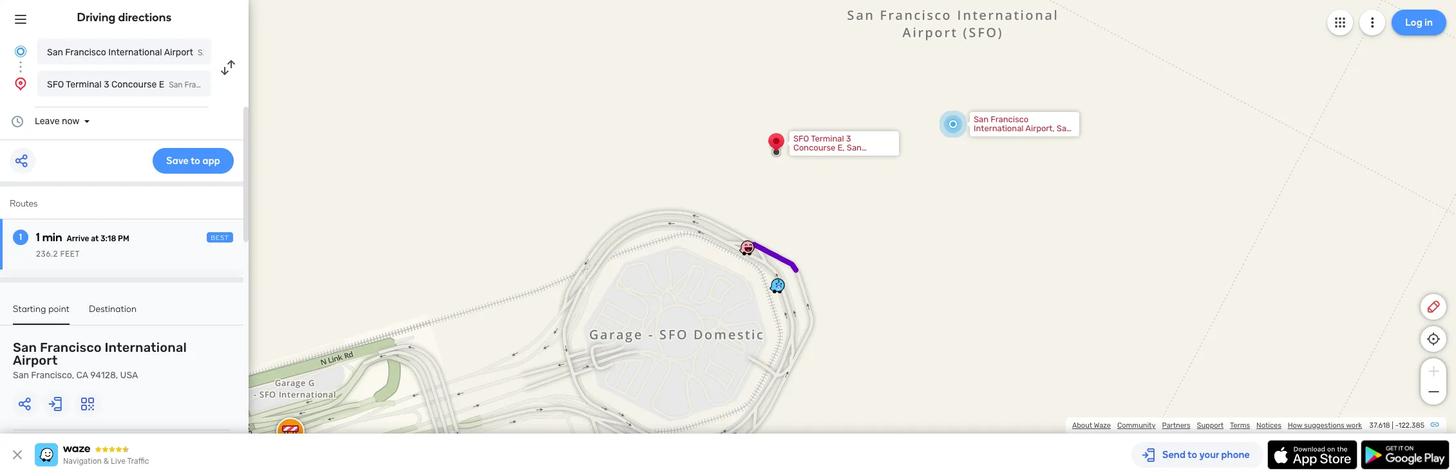 Task type: describe. For each thing, give the bounding box(es) containing it.
destination button
[[89, 304, 137, 324]]

navigation
[[63, 457, 102, 466]]

terms link
[[1230, 422, 1250, 430]]

about waze link
[[1072, 422, 1111, 430]]

starting point
[[13, 304, 70, 315]]

terminal for sfo terminal 3 concourse e, san francisco, ca 94128, usa
[[811, 134, 844, 144]]

zoom in image
[[1426, 364, 1442, 379]]

usa inside the sfo terminal 3 concourse e, san francisco, ca 94128, usa
[[876, 152, 893, 162]]

francisco for san francisco international airport san francisco, ca 94128, usa
[[40, 340, 102, 356]]

usa for airport
[[120, 370, 138, 381]]

94128, inside the sfo terminal 3 concourse e, san francisco, ca 94128, usa
[[849, 152, 874, 162]]

navigation & live traffic
[[63, 457, 149, 466]]

best
[[211, 234, 229, 242]]

international for san francisco international airport
[[108, 47, 162, 58]]

|
[[1392, 422, 1394, 430]]

3 for e,
[[846, 134, 851, 144]]

san inside the sfo terminal 3 concourse e, san francisco, ca 94128, usa
[[847, 143, 862, 153]]

airport,
[[1026, 124, 1055, 133]]

how
[[1288, 422, 1303, 430]]

partners link
[[1162, 422, 1191, 430]]

suggestions
[[1304, 422, 1345, 430]]

destination
[[89, 304, 137, 315]]

sfo for sfo terminal 3 concourse e, san francisco, ca 94128, usa
[[794, 134, 809, 144]]

zoom out image
[[1426, 385, 1442, 400]]

at
[[91, 234, 99, 243]]

directions
[[118, 10, 172, 24]]

airport for san francisco international airport
[[164, 47, 193, 58]]

e,
[[838, 143, 845, 153]]

3:18
[[100, 234, 116, 243]]

sfo terminal 3 concourse e
[[47, 79, 164, 90]]

sfo terminal 3 concourse e button
[[37, 71, 211, 97]]

san francisco international airport
[[47, 47, 193, 58]]

how suggestions work link
[[1288, 422, 1362, 430]]

francisco for san francisco international airport
[[65, 47, 106, 58]]

e
[[159, 79, 164, 90]]

international for san francisco international airport, san francisco, ca 94128, usa
[[974, 124, 1024, 133]]

notices
[[1257, 422, 1282, 430]]

about waze community partners support terms notices how suggestions work
[[1072, 422, 1362, 430]]

-
[[1396, 422, 1399, 430]]

&
[[104, 457, 109, 466]]

pm
[[118, 234, 129, 243]]

international for san francisco international airport san francisco, ca 94128, usa
[[105, 340, 187, 356]]

airport for san francisco international airport san francisco, ca 94128, usa
[[13, 353, 58, 368]]

driving directions
[[77, 10, 172, 24]]

x image
[[10, 448, 25, 463]]

francisco, inside the sfo terminal 3 concourse e, san francisco, ca 94128, usa
[[794, 152, 834, 162]]

1 min arrive at 3:18 pm
[[36, 231, 129, 245]]



Task type: locate. For each thing, give the bounding box(es) containing it.
1 for 1 min arrive at 3:18 pm
[[36, 231, 40, 245]]

francisco, inside san francisco international airport, san francisco, ca 94128, usa
[[974, 133, 1014, 142]]

0 horizontal spatial sfo
[[47, 79, 64, 90]]

san
[[47, 47, 63, 58], [974, 115, 989, 124], [1057, 124, 1072, 133], [847, 143, 862, 153], [13, 340, 37, 356], [13, 370, 29, 381]]

1 horizontal spatial 94128,
[[849, 152, 874, 162]]

1 vertical spatial terminal
[[811, 134, 844, 144]]

francisco inside san francisco international airport, san francisco, ca 94128, usa
[[991, 115, 1029, 124]]

partners
[[1162, 422, 1191, 430]]

terminal for sfo terminal 3 concourse e
[[66, 79, 102, 90]]

1 horizontal spatial usa
[[876, 152, 893, 162]]

236.2
[[36, 250, 58, 259]]

airport
[[164, 47, 193, 58], [13, 353, 58, 368]]

terminal inside button
[[66, 79, 102, 90]]

usa inside the san francisco international airport san francisco, ca 94128, usa
[[120, 370, 138, 381]]

0 vertical spatial francisco,
[[974, 133, 1014, 142]]

2 vertical spatial 94128,
[[90, 370, 118, 381]]

link image
[[1430, 420, 1440, 430]]

1 vertical spatial concourse
[[794, 143, 836, 153]]

now
[[62, 116, 80, 127]]

community
[[1118, 422, 1156, 430]]

1 horizontal spatial ca
[[836, 152, 846, 162]]

waze
[[1094, 422, 1111, 430]]

ca for airport
[[76, 370, 88, 381]]

international left airport,
[[974, 124, 1024, 133]]

sfo for sfo terminal 3 concourse e
[[47, 79, 64, 90]]

international down destination "button"
[[105, 340, 187, 356]]

1 vertical spatial francisco,
[[794, 152, 834, 162]]

3
[[104, 79, 109, 90], [846, 134, 851, 144]]

francisco for san francisco international airport, san francisco, ca 94128, usa
[[991, 115, 1029, 124]]

1 vertical spatial 94128,
[[849, 152, 874, 162]]

work
[[1346, 422, 1362, 430]]

usa right e,
[[876, 152, 893, 162]]

2 horizontal spatial usa
[[1057, 133, 1073, 142]]

sfo left e,
[[794, 134, 809, 144]]

ca inside the san francisco international airport san francisco, ca 94128, usa
[[76, 370, 88, 381]]

francisco, left e,
[[794, 152, 834, 162]]

leave
[[35, 116, 60, 127]]

usa down destination "button"
[[120, 370, 138, 381]]

about
[[1072, 422, 1093, 430]]

3 inside button
[[104, 79, 109, 90]]

san francisco international airport button
[[37, 39, 211, 64]]

94128, inside the san francisco international airport san francisco, ca 94128, usa
[[90, 370, 118, 381]]

international inside san francisco international airport, san francisco, ca 94128, usa
[[974, 124, 1024, 133]]

san inside 'button'
[[47, 47, 63, 58]]

0 vertical spatial francisco
[[65, 47, 106, 58]]

3 inside the sfo terminal 3 concourse e, san francisco, ca 94128, usa
[[846, 134, 851, 144]]

international inside the san francisco international airport san francisco, ca 94128, usa
[[105, 340, 187, 356]]

0 vertical spatial sfo
[[47, 79, 64, 90]]

francisco, for airport,
[[974, 133, 1014, 142]]

sfo inside the sfo terminal 3 concourse e, san francisco, ca 94128, usa
[[794, 134, 809, 144]]

francisco inside 'button'
[[65, 47, 106, 58]]

0 horizontal spatial ca
[[76, 370, 88, 381]]

94128, inside san francisco international airport, san francisco, ca 94128, usa
[[1029, 133, 1055, 142]]

pencil image
[[1426, 300, 1442, 315]]

support link
[[1197, 422, 1224, 430]]

international
[[108, 47, 162, 58], [974, 124, 1024, 133], [105, 340, 187, 356]]

san francisco international airport, san francisco, ca 94128, usa
[[974, 115, 1073, 142]]

francisco,
[[974, 133, 1014, 142], [794, 152, 834, 162], [31, 370, 74, 381]]

ca
[[1016, 133, 1027, 142], [836, 152, 846, 162], [76, 370, 88, 381]]

airport inside 'button'
[[164, 47, 193, 58]]

2 vertical spatial usa
[[120, 370, 138, 381]]

0 vertical spatial concourse
[[111, 79, 157, 90]]

notices link
[[1257, 422, 1282, 430]]

1 vertical spatial 3
[[846, 134, 851, 144]]

3 for e
[[104, 79, 109, 90]]

37.618
[[1370, 422, 1390, 430]]

terms
[[1230, 422, 1250, 430]]

1 horizontal spatial 3
[[846, 134, 851, 144]]

starting point button
[[13, 304, 70, 325]]

1 vertical spatial ca
[[836, 152, 846, 162]]

ca inside the sfo terminal 3 concourse e, san francisco, ca 94128, usa
[[836, 152, 846, 162]]

2 vertical spatial international
[[105, 340, 187, 356]]

usa for airport,
[[1057, 133, 1073, 142]]

usa right airport,
[[1057, 133, 1073, 142]]

terminal
[[66, 79, 102, 90], [811, 134, 844, 144]]

ca inside san francisco international airport, san francisco, ca 94128, usa
[[1016, 133, 1027, 142]]

traffic
[[127, 457, 149, 466]]

2 vertical spatial ca
[[76, 370, 88, 381]]

concourse left e
[[111, 79, 157, 90]]

usa
[[1057, 133, 1073, 142], [876, 152, 893, 162], [120, 370, 138, 381]]

1 vertical spatial usa
[[876, 152, 893, 162]]

1 horizontal spatial terminal
[[811, 134, 844, 144]]

community link
[[1118, 422, 1156, 430]]

concourse inside the sfo terminal 3 concourse e, san francisco, ca 94128, usa
[[794, 143, 836, 153]]

concourse inside button
[[111, 79, 157, 90]]

min
[[42, 231, 62, 245]]

live
[[111, 457, 126, 466]]

international inside san francisco international airport 'button'
[[108, 47, 162, 58]]

point
[[48, 304, 70, 315]]

2 horizontal spatial 94128,
[[1029, 133, 1055, 142]]

francisco, down "starting point" button
[[31, 370, 74, 381]]

94128,
[[1029, 133, 1055, 142], [849, 152, 874, 162], [90, 370, 118, 381]]

san francisco international airport san francisco, ca 94128, usa
[[13, 340, 187, 381]]

1 horizontal spatial concourse
[[794, 143, 836, 153]]

routes
[[10, 198, 38, 209]]

concourse
[[111, 79, 157, 90], [794, 143, 836, 153]]

francisco, for airport
[[31, 370, 74, 381]]

2 horizontal spatial francisco,
[[974, 133, 1014, 142]]

0 vertical spatial usa
[[1057, 133, 1073, 142]]

0 vertical spatial ca
[[1016, 133, 1027, 142]]

94128, for airport
[[90, 370, 118, 381]]

concourse left e,
[[794, 143, 836, 153]]

airport down "starting point" button
[[13, 353, 58, 368]]

0 horizontal spatial usa
[[120, 370, 138, 381]]

0 horizontal spatial concourse
[[111, 79, 157, 90]]

1 horizontal spatial airport
[[164, 47, 193, 58]]

ca for airport,
[[1016, 133, 1027, 142]]

94128, for airport,
[[1029, 133, 1055, 142]]

francisco, left airport,
[[974, 133, 1014, 142]]

sfo
[[47, 79, 64, 90], [794, 134, 809, 144]]

terminal inside the sfo terminal 3 concourse e, san francisco, ca 94128, usa
[[811, 134, 844, 144]]

francisco inside the san francisco international airport san francisco, ca 94128, usa
[[40, 340, 102, 356]]

0 horizontal spatial 1
[[19, 232, 22, 243]]

2 vertical spatial francisco,
[[31, 370, 74, 381]]

francisco, inside the san francisco international airport san francisco, ca 94128, usa
[[31, 370, 74, 381]]

usa inside san francisco international airport, san francisco, ca 94128, usa
[[1057, 133, 1073, 142]]

0 horizontal spatial 3
[[104, 79, 109, 90]]

concourse for e
[[111, 79, 157, 90]]

1 horizontal spatial 1
[[36, 231, 40, 245]]

arrive
[[67, 234, 89, 243]]

sfo inside button
[[47, 79, 64, 90]]

1 horizontal spatial sfo
[[794, 134, 809, 144]]

feet
[[60, 250, 80, 259]]

concourse for e,
[[794, 143, 836, 153]]

0 vertical spatial 3
[[104, 79, 109, 90]]

location image
[[13, 76, 28, 91]]

0 horizontal spatial 94128,
[[90, 370, 118, 381]]

francisco
[[65, 47, 106, 58], [991, 115, 1029, 124], [40, 340, 102, 356]]

international up sfo terminal 3 concourse e button
[[108, 47, 162, 58]]

1
[[36, 231, 40, 245], [19, 232, 22, 243]]

current location image
[[13, 44, 28, 59]]

1 vertical spatial sfo
[[794, 134, 809, 144]]

1 horizontal spatial francisco,
[[794, 152, 834, 162]]

0 vertical spatial international
[[108, 47, 162, 58]]

0 vertical spatial airport
[[164, 47, 193, 58]]

0 horizontal spatial airport
[[13, 353, 58, 368]]

1 for 1
[[19, 232, 22, 243]]

0 vertical spatial terminal
[[66, 79, 102, 90]]

driving
[[77, 10, 116, 24]]

support
[[1197, 422, 1224, 430]]

sfo terminal 3 concourse e, san francisco, ca 94128, usa
[[794, 134, 893, 162]]

37.618 | -122.385
[[1370, 422, 1425, 430]]

3 down san francisco international airport
[[104, 79, 109, 90]]

0 horizontal spatial terminal
[[66, 79, 102, 90]]

2 horizontal spatial ca
[[1016, 133, 1027, 142]]

0 horizontal spatial francisco,
[[31, 370, 74, 381]]

1 vertical spatial airport
[[13, 353, 58, 368]]

airport inside the san francisco international airport san francisco, ca 94128, usa
[[13, 353, 58, 368]]

3 right e,
[[846, 134, 851, 144]]

starting
[[13, 304, 46, 315]]

0 vertical spatial 94128,
[[1029, 133, 1055, 142]]

2 vertical spatial francisco
[[40, 340, 102, 356]]

airport up e
[[164, 47, 193, 58]]

236.2 feet
[[36, 250, 80, 259]]

sfo right the location icon
[[47, 79, 64, 90]]

leave now
[[35, 116, 80, 127]]

1 vertical spatial international
[[974, 124, 1024, 133]]

1 vertical spatial francisco
[[991, 115, 1029, 124]]

122.385
[[1399, 422, 1425, 430]]

clock image
[[10, 114, 25, 129]]



Task type: vqa. For each thing, say whether or not it's contained in the screenshot.
Terminal in the button
yes



